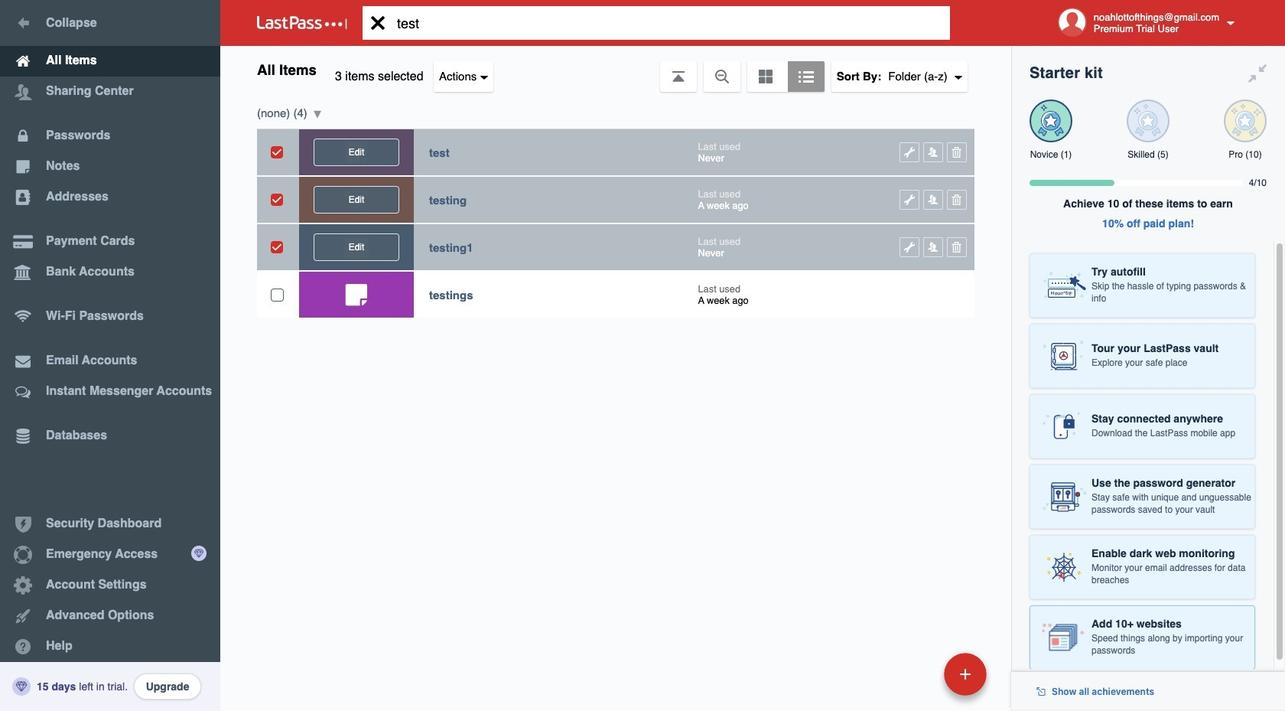 Task type: describe. For each thing, give the bounding box(es) containing it.
lastpass image
[[257, 16, 348, 30]]

new item element
[[839, 652, 993, 696]]

new item navigation
[[839, 648, 997, 711]]

vault options navigation
[[220, 46, 1012, 92]]



Task type: locate. For each thing, give the bounding box(es) containing it.
main navigation navigation
[[0, 0, 220, 711]]

clear search image
[[363, 6, 393, 40]]

Search search field
[[363, 6, 974, 40]]

search my vault text field
[[363, 6, 974, 40]]



Task type: vqa. For each thing, say whether or not it's contained in the screenshot.
SEARCH SEARCH FIELD
yes



